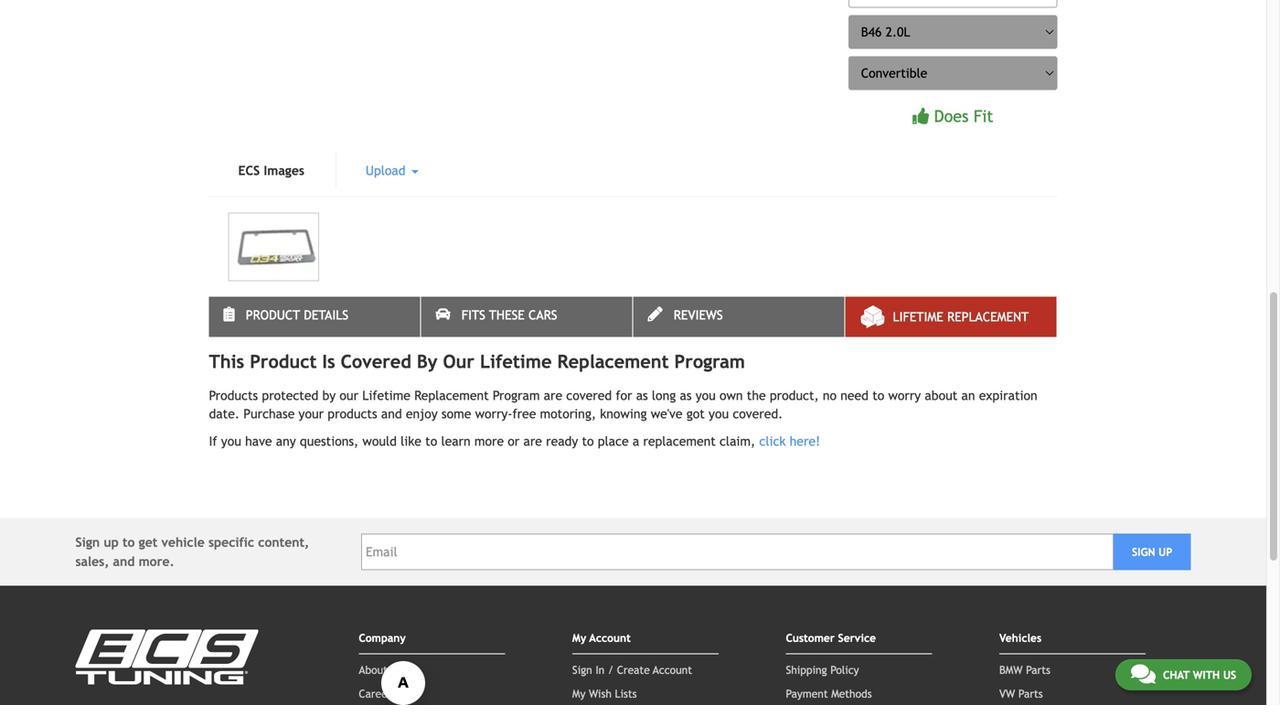 Task type: vqa. For each thing, say whether or not it's contained in the screenshot.


Task type: describe. For each thing, give the bounding box(es) containing it.
bmw parts
[[999, 663, 1051, 676]]

1 vertical spatial are
[[523, 434, 542, 448]]

cars
[[529, 308, 557, 322]]

worry-
[[475, 406, 513, 421]]

bmw parts link
[[999, 663, 1051, 676]]

a
[[633, 434, 639, 448]]

upload
[[366, 163, 409, 178]]

with
[[1193, 668, 1220, 681]]

vehicle
[[161, 535, 205, 550]]

company
[[359, 631, 406, 644]]

upload button
[[336, 152, 448, 189]]

date.
[[209, 406, 240, 421]]

parts for vw parts
[[1019, 687, 1043, 700]]

knowing
[[600, 406, 647, 421]]

ecs images
[[238, 163, 304, 178]]

sign up button
[[1114, 534, 1191, 570]]

payment methods link
[[786, 687, 872, 700]]

images
[[264, 163, 304, 178]]

by
[[322, 388, 336, 403]]

click here! link
[[759, 434, 820, 448]]

my wish lists
[[572, 687, 637, 700]]

shipping policy link
[[786, 663, 859, 676]]

more.
[[139, 554, 174, 569]]

ecs
[[238, 163, 260, 178]]

long
[[652, 388, 676, 403]]

get
[[139, 535, 158, 550]]

and inside sign up to get vehicle specific content, sales, and more.
[[113, 554, 135, 569]]

product details
[[246, 308, 348, 322]]

our
[[340, 388, 358, 403]]

lifetime inside products protected by our lifetime replacement program are covered for as long as you own the product, no need to worry about an expiration date. purchase your products and enjoy some worry-free motoring, knowing we've got you covered.
[[362, 388, 411, 403]]

or
[[508, 434, 520, 448]]

the
[[747, 388, 766, 403]]

would
[[362, 434, 397, 448]]

this
[[209, 351, 244, 372]]

chat with us
[[1163, 668, 1236, 681]]

sign for sign up
[[1132, 545, 1155, 558]]

shipping
[[786, 663, 827, 676]]

ready
[[546, 434, 578, 448]]

thumbs up image
[[913, 108, 929, 125]]

0 vertical spatial lifetime
[[893, 309, 944, 324]]

parts for bmw parts
[[1026, 663, 1051, 676]]

1 horizontal spatial program
[[674, 351, 745, 372]]

ecs tuning image
[[75, 630, 258, 684]]

1 vertical spatial you
[[709, 406, 729, 421]]

to inside sign up to get vehicle specific content, sales, and more.
[[123, 535, 135, 550]]

Email email field
[[361, 534, 1114, 570]]

your
[[299, 406, 324, 421]]

is
[[322, 351, 335, 372]]

lists
[[615, 687, 637, 700]]

are inside products protected by our lifetime replacement program are covered for as long as you own the product, no need to worry about an expiration date. purchase your products and enjoy some worry-free motoring, knowing we've got you covered.
[[544, 388, 562, 403]]

motoring,
[[540, 406, 596, 421]]

any
[[276, 434, 296, 448]]

lifetime replacement
[[893, 309, 1029, 324]]

1 vertical spatial account
[[653, 663, 692, 676]]

products protected by our lifetime replacement program are covered for as long as you own the product, no need to worry about an expiration date. purchase your products and enjoy some worry-free motoring, knowing we've got you covered.
[[209, 388, 1038, 421]]

reviews
[[674, 308, 723, 322]]

my for my wish lists
[[572, 687, 586, 700]]

covered
[[341, 351, 411, 372]]

vw
[[999, 687, 1015, 700]]

if you have any questions, would like to learn more or are ready to place a replacement claim, click here!
[[209, 434, 820, 448]]

click
[[759, 434, 786, 448]]

specific
[[208, 535, 254, 550]]

my wish lists link
[[572, 687, 637, 700]]

does
[[934, 107, 969, 126]]

program inside products protected by our lifetime replacement program are covered for as long as you own the product, no need to worry about an expiration date. purchase your products and enjoy some worry-free motoring, knowing we've got you covered.
[[493, 388, 540, 403]]

es#4020124 - 034-a03-0000 - 034 motorsport license plate frame  - fear no more, drive with ease and confidence with the 034motorsport license plate frame! - 034motorsport - audi bmw volkswagen mercedes benz mini porsche image
[[228, 213, 319, 281]]

vw parts link
[[999, 687, 1043, 700]]

fits these cars link
[[421, 297, 632, 337]]

my for my account
[[572, 631, 586, 644]]

by
[[417, 351, 438, 372]]

product,
[[770, 388, 819, 403]]

ecs images link
[[209, 152, 334, 189]]

replacement inside products protected by our lifetime replacement program are covered for as long as you own the product, no need to worry about an expiration date. purchase your products and enjoy some worry-free motoring, knowing we've got you covered.
[[414, 388, 489, 403]]

our
[[443, 351, 475, 372]]

sign up
[[1132, 545, 1173, 558]]

products
[[328, 406, 377, 421]]

1 vertical spatial product
[[250, 351, 317, 372]]

if
[[209, 434, 217, 448]]

here!
[[790, 434, 820, 448]]

products
[[209, 388, 258, 403]]

this product is covered by our lifetime replacement program
[[209, 351, 745, 372]]

content,
[[258, 535, 309, 550]]

0 vertical spatial account
[[589, 631, 631, 644]]

like
[[401, 434, 422, 448]]



Task type: locate. For each thing, give the bounding box(es) containing it.
us right about
[[391, 663, 403, 676]]

fit
[[974, 107, 994, 126]]

protected
[[262, 388, 318, 403]]

to left place
[[582, 434, 594, 448]]

1 as from the left
[[636, 388, 648, 403]]

are
[[544, 388, 562, 403], [523, 434, 542, 448]]

to left 'get'
[[123, 535, 135, 550]]

replacement
[[947, 309, 1029, 324], [557, 351, 669, 372], [414, 388, 489, 403]]

you up got
[[696, 388, 716, 403]]

wish
[[589, 687, 612, 700]]

lifetime up worry
[[893, 309, 944, 324]]

vehicles
[[999, 631, 1042, 644]]

need
[[841, 388, 869, 403]]

0 vertical spatial parts
[[1026, 663, 1051, 676]]

1 vertical spatial program
[[493, 388, 540, 403]]

0 vertical spatial replacement
[[947, 309, 1029, 324]]

about us link
[[359, 663, 403, 676]]

about us
[[359, 663, 403, 676]]

methods
[[831, 687, 872, 700]]

us right with
[[1223, 668, 1236, 681]]

0 horizontal spatial are
[[523, 434, 542, 448]]

enjoy
[[406, 406, 438, 421]]

we've
[[651, 406, 683, 421]]

0 vertical spatial you
[[696, 388, 716, 403]]

product up protected
[[250, 351, 317, 372]]

0 horizontal spatial up
[[104, 535, 119, 550]]

in
[[596, 663, 605, 676]]

1 horizontal spatial account
[[653, 663, 692, 676]]

parts right bmw
[[1026, 663, 1051, 676]]

account right the create
[[653, 663, 692, 676]]

0 horizontal spatial sign
[[75, 535, 100, 550]]

0 horizontal spatial and
[[113, 554, 135, 569]]

1 horizontal spatial replacement
[[557, 351, 669, 372]]

1 horizontal spatial are
[[544, 388, 562, 403]]

replacement up an
[[947, 309, 1029, 324]]

have
[[245, 434, 272, 448]]

and right sales,
[[113, 554, 135, 569]]

more
[[474, 434, 504, 448]]

lifetime replacement link
[[845, 297, 1057, 337]]

my account
[[572, 631, 631, 644]]

1 my from the top
[[572, 631, 586, 644]]

0 vertical spatial product
[[246, 308, 300, 322]]

worry
[[888, 388, 921, 403]]

/
[[608, 663, 614, 676]]

1 horizontal spatial as
[[680, 388, 692, 403]]

covered
[[566, 388, 612, 403]]

reviews link
[[633, 297, 845, 337]]

2 vertical spatial lifetime
[[362, 388, 411, 403]]

up inside sign up to get vehicle specific content, sales, and more.
[[104, 535, 119, 550]]

chat
[[1163, 668, 1190, 681]]

claim,
[[720, 434, 756, 448]]

lifetime down "fits these cars" link
[[480, 351, 552, 372]]

account
[[589, 631, 631, 644], [653, 663, 692, 676]]

sign inside sign up to get vehicle specific content, sales, and more.
[[75, 535, 100, 550]]

an
[[962, 388, 975, 403]]

payment
[[786, 687, 828, 700]]

customer service
[[786, 631, 876, 644]]

1 vertical spatial and
[[113, 554, 135, 569]]

sign in / create account
[[572, 663, 692, 676]]

bmw
[[999, 663, 1023, 676]]

product left "details"
[[246, 308, 300, 322]]

2 horizontal spatial lifetime
[[893, 309, 944, 324]]

up inside button
[[1159, 545, 1173, 558]]

details
[[304, 308, 348, 322]]

1 vertical spatial parts
[[1019, 687, 1043, 700]]

0 horizontal spatial us
[[391, 663, 403, 676]]

0 vertical spatial and
[[381, 406, 402, 421]]

you down own in the bottom right of the page
[[709, 406, 729, 421]]

my up my wish lists
[[572, 631, 586, 644]]

0 vertical spatial my
[[572, 631, 586, 644]]

create
[[617, 663, 650, 676]]

0 horizontal spatial account
[[589, 631, 631, 644]]

expiration
[[979, 388, 1038, 403]]

sign inside button
[[1132, 545, 1155, 558]]

0 horizontal spatial lifetime
[[362, 388, 411, 403]]

replacement up for
[[557, 351, 669, 372]]

1 horizontal spatial lifetime
[[480, 351, 552, 372]]

fits these cars
[[462, 308, 557, 322]]

free
[[512, 406, 536, 421]]

purchase
[[243, 406, 295, 421]]

as right for
[[636, 388, 648, 403]]

service
[[838, 631, 876, 644]]

lifetime down covered
[[362, 388, 411, 403]]

product
[[246, 308, 300, 322], [250, 351, 317, 372]]

as
[[636, 388, 648, 403], [680, 388, 692, 403]]

product details link
[[209, 297, 420, 337]]

customer
[[786, 631, 835, 644]]

2 horizontal spatial replacement
[[947, 309, 1029, 324]]

program up free
[[493, 388, 540, 403]]

0 horizontal spatial as
[[636, 388, 648, 403]]

2 vertical spatial replacement
[[414, 388, 489, 403]]

lifetime
[[893, 309, 944, 324], [480, 351, 552, 372], [362, 388, 411, 403]]

program up own in the bottom right of the page
[[674, 351, 745, 372]]

account up /
[[589, 631, 631, 644]]

0 horizontal spatial replacement
[[414, 388, 489, 403]]

about
[[359, 663, 388, 676]]

comments image
[[1131, 663, 1156, 685]]

up for sign up
[[1159, 545, 1173, 558]]

are right or on the bottom
[[523, 434, 542, 448]]

and up would
[[381, 406, 402, 421]]

these
[[489, 308, 525, 322]]

1 horizontal spatial sign
[[572, 663, 592, 676]]

1 vertical spatial replacement
[[557, 351, 669, 372]]

to right need
[[873, 388, 885, 403]]

for
[[616, 388, 632, 403]]

2 my from the top
[[572, 687, 586, 700]]

as up got
[[680, 388, 692, 403]]

2 vertical spatial you
[[221, 434, 241, 448]]

to right like
[[425, 434, 437, 448]]

vw parts
[[999, 687, 1043, 700]]

own
[[720, 388, 743, 403]]

parts
[[1026, 663, 1051, 676], [1019, 687, 1043, 700]]

sign
[[75, 535, 100, 550], [1132, 545, 1155, 558], [572, 663, 592, 676]]

1 vertical spatial lifetime
[[480, 351, 552, 372]]

0 horizontal spatial program
[[493, 388, 540, 403]]

fits
[[462, 308, 485, 322]]

1 vertical spatial my
[[572, 687, 586, 700]]

chat with us link
[[1116, 659, 1252, 690]]

sign for sign up to get vehicle specific content, sales, and more.
[[75, 535, 100, 550]]

about
[[925, 388, 958, 403]]

2 horizontal spatial sign
[[1132, 545, 1155, 558]]

sign for sign in / create account
[[572, 663, 592, 676]]

to inside products protected by our lifetime replacement program are covered for as long as you own the product, no need to worry about an expiration date. purchase your products and enjoy some worry-free motoring, knowing we've got you covered.
[[873, 388, 885, 403]]

place
[[598, 434, 629, 448]]

covered.
[[733, 406, 783, 421]]

careers link
[[359, 687, 396, 700]]

1 horizontal spatial us
[[1223, 668, 1236, 681]]

2 as from the left
[[680, 388, 692, 403]]

questions,
[[300, 434, 359, 448]]

you right if
[[221, 434, 241, 448]]

and inside products protected by our lifetime replacement program are covered for as long as you own the product, no need to worry about an expiration date. purchase your products and enjoy some worry-free motoring, knowing we've got you covered.
[[381, 406, 402, 421]]

parts right vw
[[1019, 687, 1043, 700]]

up for sign up to get vehicle specific content, sales, and more.
[[104, 535, 119, 550]]

0 vertical spatial program
[[674, 351, 745, 372]]

1 horizontal spatial up
[[1159, 545, 1173, 558]]

learn
[[441, 434, 471, 448]]

replacement up some
[[414, 388, 489, 403]]

1 horizontal spatial and
[[381, 406, 402, 421]]

my left wish
[[572, 687, 586, 700]]

does fit
[[934, 107, 994, 126]]

got
[[687, 406, 705, 421]]

sign in / create account link
[[572, 663, 692, 676]]

sign up to get vehicle specific content, sales, and more.
[[75, 535, 309, 569]]

some
[[442, 406, 471, 421]]

replacement
[[643, 434, 716, 448]]

no
[[823, 388, 837, 403]]

0 vertical spatial are
[[544, 388, 562, 403]]

are up motoring,
[[544, 388, 562, 403]]

you
[[696, 388, 716, 403], [709, 406, 729, 421], [221, 434, 241, 448]]



